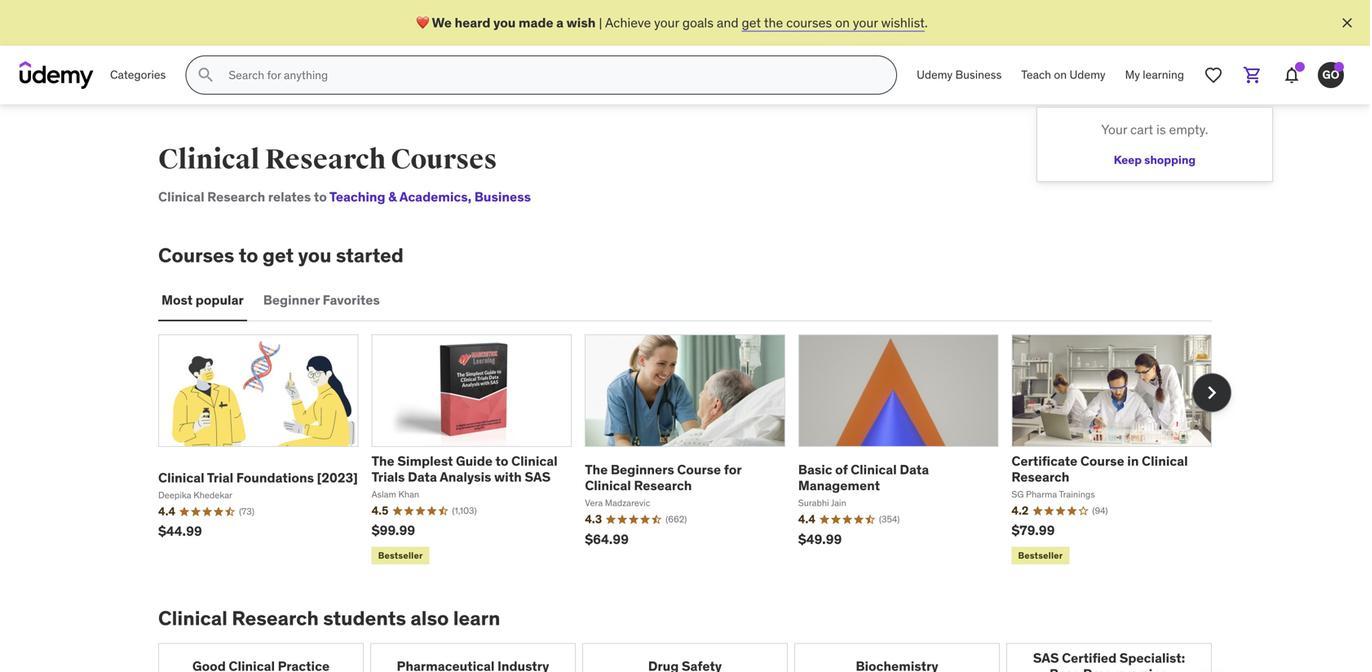 Task type: describe. For each thing, give the bounding box(es) containing it.
started
[[336, 243, 404, 268]]

go
[[1323, 67, 1340, 82]]

with
[[494, 468, 522, 485]]

students
[[323, 606, 406, 630]]

1 your from the left
[[654, 14, 679, 31]]

categories
[[110, 67, 166, 82]]

the for the beginners course for clinical research
[[585, 461, 608, 478]]

udemy business link
[[907, 55, 1012, 95]]

1 vertical spatial get
[[263, 243, 294, 268]]

next image
[[1199, 380, 1225, 406]]

data inside the simplest guide to clinical trials data analysis with sas
[[408, 468, 437, 485]]

clinical research relates to teaching & academics business
[[158, 188, 531, 205]]

sas inside "sas certified specialist: base programming"
[[1033, 650, 1059, 667]]

beginners
[[611, 461, 674, 478]]

research inside certificate course in clinical research
[[1012, 468, 1070, 485]]

in
[[1128, 453, 1139, 470]]

specialist:
[[1120, 650, 1185, 667]]

your cart is empty.
[[1102, 121, 1209, 138]]

shopping
[[1145, 152, 1196, 167]]

teaching
[[329, 188, 385, 205]]

empty.
[[1169, 121, 1209, 138]]

go link
[[1312, 55, 1351, 95]]

clinical inside certificate course in clinical research
[[1142, 453, 1188, 470]]

❤️   we heard you made a wish | achieve your goals and get the courses on your wishlist .
[[416, 14, 928, 31]]

keep shopping link
[[1114, 152, 1196, 167]]

clinical trial foundations [2023] link
[[158, 469, 358, 486]]

courses
[[786, 14, 832, 31]]

course inside the beginners course for clinical research
[[677, 461, 721, 478]]

beginner
[[263, 292, 320, 308]]

teach on udemy link
[[1012, 55, 1116, 95]]

&
[[388, 188, 397, 205]]

0 vertical spatial on
[[835, 14, 850, 31]]

0 vertical spatial courses
[[391, 143, 497, 177]]

cart
[[1131, 121, 1154, 138]]

trial
[[207, 469, 233, 486]]

submit search image
[[196, 65, 216, 85]]

2 your from the left
[[853, 14, 878, 31]]

achieve
[[605, 14, 651, 31]]

the simplest guide to clinical trials data analysis with sas
[[372, 453, 558, 485]]

clinical research students also learn
[[158, 606, 500, 630]]

relates
[[268, 188, 311, 205]]

teach
[[1022, 67, 1051, 82]]

the simplest guide to clinical trials data analysis with sas link
[[372, 453, 558, 485]]

carousel element
[[158, 334, 1232, 568]]

0 horizontal spatial to
[[239, 243, 258, 268]]

you for started
[[298, 243, 332, 268]]

learning
[[1143, 67, 1184, 82]]

also
[[411, 606, 449, 630]]

research for clinical research students also learn
[[232, 606, 319, 630]]

teaching & academics link
[[329, 188, 468, 205]]

sas certified specialist: base programming
[[1033, 650, 1185, 672]]

you have alerts image
[[1334, 62, 1344, 72]]

data inside basic of clinical data management
[[900, 461, 929, 478]]

analysis
[[440, 468, 491, 485]]

is
[[1157, 121, 1166, 138]]

business link
[[468, 188, 531, 205]]

clinical inside the simplest guide to clinical trials data analysis with sas
[[511, 453, 558, 470]]

programming
[[1083, 666, 1169, 672]]

categories button
[[100, 55, 176, 95]]

[2023]
[[317, 469, 358, 486]]

|
[[599, 14, 602, 31]]

Search for anything text field
[[225, 61, 877, 89]]

clinical inside basic of clinical data management
[[851, 461, 897, 478]]

favorites
[[323, 292, 380, 308]]

of
[[835, 461, 848, 478]]

research for clinical research courses
[[265, 143, 386, 177]]

the for the simplest guide to clinical trials data analysis with sas
[[372, 453, 395, 470]]

for
[[724, 461, 742, 478]]

research inside the beginners course for clinical research
[[634, 477, 692, 494]]

keep
[[1114, 152, 1142, 167]]

udemy inside teach on udemy link
[[1070, 67, 1106, 82]]

your
[[1102, 121, 1127, 138]]

udemy business
[[917, 67, 1002, 82]]



Task type: vqa. For each thing, say whether or not it's contained in the screenshot.
Complete associated with 2023
no



Task type: locate. For each thing, give the bounding box(es) containing it.
.
[[925, 14, 928, 31]]

research
[[265, 143, 386, 177], [207, 188, 265, 205], [1012, 468, 1070, 485], [634, 477, 692, 494], [232, 606, 319, 630]]

business inside "link"
[[956, 67, 1002, 82]]

the inside the simplest guide to clinical trials data analysis with sas
[[372, 453, 395, 470]]

business right 'academics'
[[475, 188, 531, 205]]

notifications image
[[1282, 65, 1302, 85]]

1 horizontal spatial on
[[1054, 67, 1067, 82]]

0 horizontal spatial data
[[408, 468, 437, 485]]

my
[[1125, 67, 1140, 82]]

basic of clinical data management
[[798, 461, 929, 494]]

courses to get you started
[[158, 243, 404, 268]]

udemy left my
[[1070, 67, 1106, 82]]

my learning
[[1125, 67, 1184, 82]]

sas left certified
[[1033, 650, 1059, 667]]

udemy image
[[20, 61, 94, 89]]

1 unread notification image
[[1295, 62, 1305, 72]]

sas
[[525, 468, 551, 485], [1033, 650, 1059, 667]]

2 udemy from the left
[[1070, 67, 1106, 82]]

to right relates
[[314, 188, 327, 205]]

0 horizontal spatial sas
[[525, 468, 551, 485]]

0 vertical spatial to
[[314, 188, 327, 205]]

1 horizontal spatial data
[[900, 461, 929, 478]]

data right of
[[900, 461, 929, 478]]

0 vertical spatial business
[[956, 67, 1002, 82]]

management
[[798, 477, 880, 494]]

0 vertical spatial you
[[493, 14, 516, 31]]

0 horizontal spatial business
[[475, 188, 531, 205]]

clinical research courses
[[158, 143, 497, 177]]

0 horizontal spatial on
[[835, 14, 850, 31]]

1 horizontal spatial udemy
[[1070, 67, 1106, 82]]

close image
[[1339, 15, 1356, 31]]

certificate
[[1012, 453, 1078, 470]]

course left in
[[1081, 453, 1125, 470]]

research for clinical research relates to teaching & academics business
[[207, 188, 265, 205]]

0 horizontal spatial course
[[677, 461, 721, 478]]

beginner favorites button
[[260, 281, 383, 320]]

sas inside the simplest guide to clinical trials data analysis with sas
[[525, 468, 551, 485]]

most popular
[[162, 292, 244, 308]]

your left goals
[[654, 14, 679, 31]]

certificate course in clinical research
[[1012, 453, 1188, 485]]

popular
[[196, 292, 244, 308]]

udemy inside udemy business "link"
[[917, 67, 953, 82]]

1 horizontal spatial the
[[585, 461, 608, 478]]

academics
[[399, 188, 468, 205]]

to right guide
[[496, 453, 509, 470]]

course
[[1081, 453, 1125, 470], [677, 461, 721, 478]]

you left made
[[493, 14, 516, 31]]

most popular button
[[158, 281, 247, 320]]

course inside certificate course in clinical research
[[1081, 453, 1125, 470]]

1 horizontal spatial to
[[314, 188, 327, 205]]

1 horizontal spatial courses
[[391, 143, 497, 177]]

learn
[[453, 606, 500, 630]]

to up popular
[[239, 243, 258, 268]]

goals
[[682, 14, 714, 31]]

the
[[764, 14, 783, 31]]

to for research
[[314, 188, 327, 205]]

certified
[[1062, 650, 1117, 667]]

2 vertical spatial to
[[496, 453, 509, 470]]

get
[[742, 14, 761, 31], [263, 243, 294, 268]]

1 udemy from the left
[[917, 67, 953, 82]]

on right courses
[[835, 14, 850, 31]]

teach on udemy
[[1022, 67, 1106, 82]]

certificate course in clinical research link
[[1012, 453, 1188, 485]]

the left the simplest
[[372, 453, 395, 470]]

courses up 'most popular'
[[158, 243, 234, 268]]

the
[[372, 453, 395, 470], [585, 461, 608, 478]]

data right trials
[[408, 468, 437, 485]]

simplest
[[397, 453, 453, 470]]

to inside the simplest guide to clinical trials data analysis with sas
[[496, 453, 509, 470]]

on
[[835, 14, 850, 31], [1054, 67, 1067, 82]]

to for simplest
[[496, 453, 509, 470]]

udemy down .
[[917, 67, 953, 82]]

keep shopping
[[1114, 152, 1196, 167]]

made
[[519, 14, 554, 31]]

0 horizontal spatial the
[[372, 453, 395, 470]]

2 horizontal spatial to
[[496, 453, 509, 470]]

the beginners course for clinical research
[[585, 461, 742, 494]]

1 vertical spatial sas
[[1033, 650, 1059, 667]]

get left the
[[742, 14, 761, 31]]

0 horizontal spatial your
[[654, 14, 679, 31]]

❤️
[[416, 14, 429, 31]]

my learning link
[[1116, 55, 1194, 95]]

clinical inside the beginners course for clinical research
[[585, 477, 631, 494]]

basic
[[798, 461, 833, 478]]

get the courses on your wishlist link
[[742, 14, 925, 31]]

your left wishlist
[[853, 14, 878, 31]]

0 horizontal spatial get
[[263, 243, 294, 268]]

a
[[556, 14, 564, 31]]

1 horizontal spatial business
[[956, 67, 1002, 82]]

basic of clinical data management link
[[798, 461, 929, 494]]

1 horizontal spatial sas
[[1033, 650, 1059, 667]]

you
[[493, 14, 516, 31], [298, 243, 332, 268]]

beginner favorites
[[263, 292, 380, 308]]

trials
[[372, 468, 405, 485]]

and
[[717, 14, 739, 31]]

wishlist
[[881, 14, 925, 31]]

most
[[162, 292, 193, 308]]

0 horizontal spatial you
[[298, 243, 332, 268]]

foundations
[[236, 469, 314, 486]]

clinical trial foundations [2023]
[[158, 469, 358, 486]]

your
[[654, 14, 679, 31], [853, 14, 878, 31]]

you for made
[[493, 14, 516, 31]]

business left teach
[[956, 67, 1002, 82]]

data
[[900, 461, 929, 478], [408, 468, 437, 485]]

we
[[432, 14, 452, 31]]

the beginners course for clinical research link
[[585, 461, 742, 494]]

course left for
[[677, 461, 721, 478]]

courses
[[391, 143, 497, 177], [158, 243, 234, 268]]

on right teach
[[1054, 67, 1067, 82]]

1 vertical spatial business
[[475, 188, 531, 205]]

0 vertical spatial sas
[[525, 468, 551, 485]]

the left beginners
[[585, 461, 608, 478]]

get up beginner
[[263, 243, 294, 268]]

courses up 'academics'
[[391, 143, 497, 177]]

guide
[[456, 453, 493, 470]]

heard
[[455, 14, 491, 31]]

0 vertical spatial get
[[742, 14, 761, 31]]

sas certified specialist: base programming link
[[1007, 643, 1212, 672]]

1 horizontal spatial your
[[853, 14, 878, 31]]

1 vertical spatial you
[[298, 243, 332, 268]]

sas right the "with" at the bottom left
[[525, 468, 551, 485]]

1 vertical spatial courses
[[158, 243, 234, 268]]

business
[[956, 67, 1002, 82], [475, 188, 531, 205]]

shopping cart with 0 items image
[[1243, 65, 1263, 85]]

1 horizontal spatial you
[[493, 14, 516, 31]]

1 horizontal spatial get
[[742, 14, 761, 31]]

0 horizontal spatial udemy
[[917, 67, 953, 82]]

the inside the beginners course for clinical research
[[585, 461, 608, 478]]

1 vertical spatial to
[[239, 243, 258, 268]]

1 horizontal spatial course
[[1081, 453, 1125, 470]]

1 vertical spatial on
[[1054, 67, 1067, 82]]

you up the beginner favorites
[[298, 243, 332, 268]]

base
[[1050, 666, 1080, 672]]

0 horizontal spatial courses
[[158, 243, 234, 268]]

wish
[[567, 14, 596, 31]]



